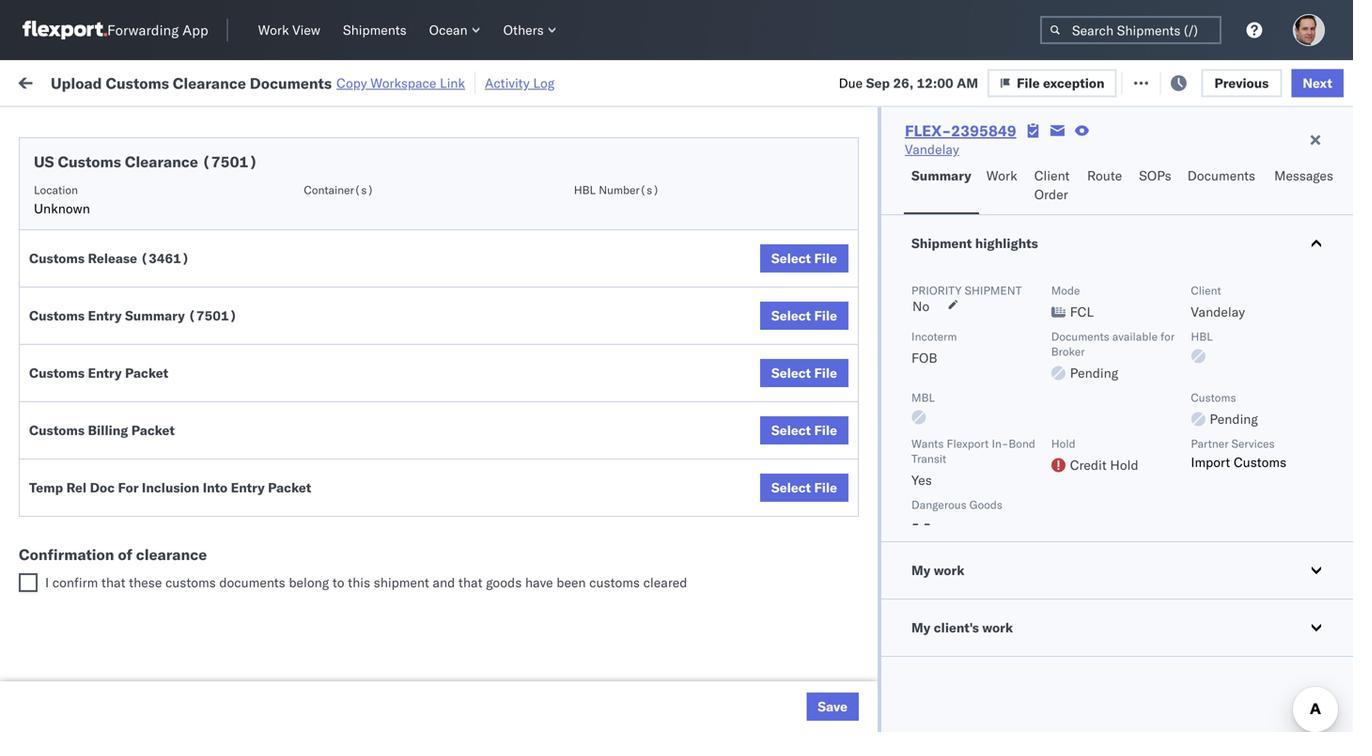 Task type: describe. For each thing, give the bounding box(es) containing it.
Search Work text field
[[722, 67, 927, 95]]

schedule for 5th schedule pickup from los angeles, ca link from the top of the page
[[43, 592, 99, 608]]

4 flex-1846748 from the top
[[1038, 313, 1135, 329]]

bond
[[1009, 437, 1036, 451]]

from for 5th schedule pickup from los angeles, ca link from the bottom
[[146, 219, 174, 236]]

flex id
[[1008, 154, 1043, 168]]

schedule for first the schedule delivery appointment "link" from the bottom
[[43, 477, 99, 493]]

file exception up flex id button at the top of the page
[[1017, 74, 1105, 91]]

3 schedule pickup from los angeles, ca link from the top
[[43, 343, 267, 380]]

1 ceau7522281, hlxu6269489, from the top
[[1158, 229, 1353, 246]]

3 flex-1846748 from the top
[[1038, 271, 1135, 288]]

ocean fcl for upload customs clearance documents link
[[575, 395, 641, 412]]

2 karl from the top
[[981, 685, 1005, 701]]

msdu7304509
[[1158, 602, 1254, 618]]

documents
[[219, 574, 285, 591]]

copy workspace link button
[[336, 75, 465, 91]]

los for 5th schedule pickup from los angeles, ca link from the top of the page
[[177, 592, 198, 608]]

select file for customs entry packet
[[771, 365, 837, 381]]

select for customs entry summary (7501)
[[771, 307, 811, 324]]

documents inside "button"
[[1188, 167, 1256, 184]]

4 1846748 from the top
[[1078, 313, 1135, 329]]

7 resize handle column header from the left
[[1126, 146, 1148, 732]]

message (0)
[[273, 73, 350, 89]]

4 schedule pickup from los angeles, ca button from the top
[[43, 425, 267, 465]]

from for "schedule pickup from rotterdam, netherlands" link
[[146, 674, 174, 691]]

5 schedule pickup from los angeles, ca link from the top
[[43, 591, 267, 628]]

hbl number(s)
[[574, 183, 659, 197]]

log
[[533, 75, 555, 91]]

9 resize handle column header from the left
[[1320, 146, 1342, 732]]

0 horizontal spatial import
[[158, 73, 201, 89]]

1 karl from the top
[[981, 643, 1005, 660]]

pickup for third schedule pickup from los angeles, ca link from the bottom
[[102, 344, 143, 360]]

client vandelay incoterm fob
[[912, 283, 1245, 366]]

3 1846748 from the top
[[1078, 271, 1135, 288]]

client's
[[934, 619, 979, 636]]

of
[[118, 545, 132, 564]]

3 schedule delivery appointment link from the top
[[43, 476, 231, 495]]

temp rel doc for inclusion into entry packet
[[29, 479, 311, 496]]

belong
[[289, 574, 329, 591]]

no
[[913, 298, 930, 314]]

pm for 5th schedule pickup from los angeles, ca link from the bottom
[[343, 230, 363, 246]]

numbers
[[1158, 161, 1204, 175]]

3 hlxu6269489, from the top
[[1258, 312, 1353, 328]]

1 gvcu5265864, from the top
[[1158, 643, 1255, 659]]

fcl for 5th schedule pickup from los angeles, ca link from the bottom
[[617, 230, 641, 246]]

netherlands
[[43, 693, 117, 710]]

my work inside button
[[912, 562, 965, 578]]

dec for 24,
[[391, 561, 416, 577]]

1 nyku9743990 from the top
[[1258, 643, 1350, 659]]

been
[[557, 574, 586, 591]]

ca for third schedule pickup from los angeles, ca link from the bottom
[[43, 362, 61, 379]]

customs billing packet
[[29, 422, 175, 438]]

upload customs clearance documents
[[43, 385, 206, 420]]

goods
[[486, 574, 522, 591]]

1 integration from the top
[[820, 643, 884, 660]]

2 lhuu7894563, from the top
[[1158, 560, 1255, 577]]

to
[[333, 574, 344, 591]]

customs entry packet
[[29, 365, 168, 381]]

2022 for first the schedule delivery appointment "link" from the bottom
[[450, 478, 483, 494]]

2 uetu5238478 from the top
[[1258, 560, 1350, 577]]

1 flex-1846748 from the top
[[1038, 188, 1135, 205]]

dec for 13,
[[398, 478, 423, 494]]

batch action button
[[1220, 67, 1343, 95]]

fcl for upload customs clearance documents link
[[617, 395, 641, 412]]

packet for customs entry packet
[[125, 365, 168, 381]]

select file button for customs entry summary (7501)
[[760, 302, 849, 330]]

1 horizontal spatial am
[[957, 74, 979, 91]]

customs up "partner" at the bottom
[[1191, 391, 1236, 405]]

confirm delivery link
[[43, 559, 143, 578]]

2 schedule delivery appointment link from the top
[[43, 311, 231, 329]]

1893174
[[1078, 602, 1135, 618]]

3 resize handle column header from the left
[[543, 146, 566, 732]]

hlxu6269489, for upload customs clearance documents link
[[1258, 395, 1353, 411]]

2 schedule delivery appointment button from the top
[[43, 311, 231, 331]]

5 flex-1846748 from the top
[[1038, 354, 1135, 370]]

1 that from the left
[[101, 574, 126, 591]]

customs down forwarding
[[106, 74, 169, 92]]

delivery for 2nd the schedule delivery appointment "link" from the bottom
[[102, 312, 151, 328]]

from for 5th schedule pickup from los angeles, ca link from the top of the page
[[146, 592, 174, 608]]

order
[[1035, 186, 1068, 203]]

1 lagerfeld from the top
[[1008, 643, 1064, 660]]

2 integration from the top
[[820, 685, 884, 701]]

schedule delivery appointment for 2nd the schedule delivery appointment "link" from the bottom
[[43, 312, 231, 328]]

pm for upload customs clearance documents link
[[343, 395, 363, 412]]

2 11:59 from the top
[[303, 230, 339, 246]]

ocean fcl for fourth schedule pickup from los angeles, ca link from the bottom of the page
[[575, 271, 641, 288]]

shipments
[[343, 22, 407, 38]]

angeles, inside confirm pickup from los angeles, ca
[[194, 509, 246, 525]]

sops button
[[1132, 159, 1180, 214]]

ceau7522281, for fourth schedule pickup from los angeles, ca link from the bottom of the page
[[1158, 271, 1254, 287]]

2 gvcu5265864, nyku9743990 from the top
[[1158, 684, 1350, 701]]

2 account from the top
[[916, 685, 966, 701]]

file for customs entry packet
[[814, 365, 837, 381]]

confirm for confirm pickup from los angeles, ca
[[43, 509, 91, 525]]

these
[[129, 574, 162, 591]]

ceau7522281, for third schedule pickup from los angeles, ca link from the bottom
[[1158, 353, 1254, 370]]

2 nyku9743990 from the top
[[1258, 684, 1350, 701]]

(7501) for customs entry summary (7501)
[[188, 307, 237, 324]]

1 schedule pickup from los angeles, ca link from the top
[[43, 219, 267, 256]]

select for customs billing packet
[[771, 422, 811, 438]]

risk
[[409, 73, 431, 89]]

container numbers
[[1158, 146, 1208, 175]]

services
[[1232, 437, 1275, 451]]

import inside partner services import customs
[[1191, 454, 1231, 470]]

los for confirm pickup from los angeles, ca link
[[170, 509, 191, 525]]

upload for upload customs clearance documents
[[43, 385, 86, 401]]

1 vertical spatial consignee
[[906, 602, 969, 618]]

4 schedule pickup from los angeles, ca link from the top
[[43, 425, 267, 463]]

3 ceau7522281, from the top
[[1158, 312, 1254, 328]]

mbl/mawb
[[1280, 154, 1346, 168]]

my client's work
[[912, 619, 1013, 636]]

pm for fourth schedule pickup from los angeles, ca link from the bottom of the page
[[343, 271, 363, 288]]

container numbers button
[[1148, 142, 1252, 176]]

1 maeu94084 from the top
[[1280, 643, 1353, 660]]

entry for packet
[[88, 365, 122, 381]]

1 hlxu6269489, from the top
[[1258, 229, 1353, 246]]

4 11:59 from the top
[[303, 478, 339, 494]]

schedule delivery appointment for first the schedule delivery appointment "link" from the bottom
[[43, 477, 231, 493]]

available
[[1113, 329, 1158, 344]]

pdt, for fourth schedule pickup from los angeles, ca link from the bottom of the page
[[366, 271, 396, 288]]

11:00 pm pst, nov 8, 2022
[[303, 395, 474, 412]]

documents button
[[1180, 159, 1267, 214]]

1 schedule delivery appointment link from the top
[[43, 187, 231, 205]]

into
[[203, 479, 228, 496]]

batch action
[[1249, 73, 1330, 89]]

customs inside upload customs clearance documents
[[89, 385, 142, 401]]

pdt, for 5th schedule pickup from los angeles, ca link from the bottom
[[366, 230, 396, 246]]

confirm pickup from los angeles, ca link
[[43, 508, 267, 546]]

select file for temp rel doc for inclusion into entry packet
[[771, 479, 837, 496]]

2 schedule pickup from los angeles, ca button from the top
[[43, 260, 267, 299]]

delivery for confirm delivery link
[[95, 560, 143, 576]]

1 ocean fcl from the top
[[575, 188, 641, 205]]

batch
[[1249, 73, 1286, 89]]

confirm pickup from los angeles, ca button
[[43, 508, 267, 547]]

11:59 pm pdt, nov 4, 2022 for fourth schedule pickup from los angeles, ca link from the bottom of the page
[[303, 271, 475, 288]]

2022 for confirm delivery link
[[443, 561, 475, 577]]

forwarding app
[[107, 21, 208, 39]]

6 resize handle column header from the left
[[976, 146, 998, 732]]

(0)
[[325, 73, 350, 89]]

(7501) for us customs clearance (7501)
[[202, 152, 258, 171]]

id
[[1032, 154, 1043, 168]]

credit
[[1070, 457, 1107, 473]]

1 customs from the left
[[165, 574, 216, 591]]

2130387
[[1078, 643, 1135, 660]]

2 1846748 from the top
[[1078, 230, 1135, 246]]

13,
[[426, 478, 447, 494]]

customs down the unknown
[[29, 250, 85, 266]]

select file for customs entry summary (7501)
[[771, 307, 837, 324]]

select file for customs release (3461)
[[771, 250, 837, 266]]

ocean fcl for confirm delivery link
[[575, 561, 641, 577]]

fob
[[912, 350, 938, 366]]

activity log
[[485, 75, 555, 91]]

2 lagerfeld from the top
[[1008, 685, 1064, 701]]

0 horizontal spatial my work
[[19, 68, 102, 94]]

6:00 am pst, dec 24, 2022
[[303, 561, 475, 577]]

confirm
[[52, 574, 98, 591]]

flex-2395849
[[905, 121, 1017, 140]]

ceau7522281, hlxu6269489, for 3rd schedule pickup from los angeles, ca button from the bottom
[[1158, 353, 1353, 370]]

partner
[[1191, 437, 1229, 451]]

hbl for hbl
[[1191, 329, 1213, 344]]

from for fourth schedule pickup from los angeles, ca link from the bottom of the page
[[146, 261, 174, 277]]

1889466
[[1078, 437, 1135, 453]]

2022 for 5th schedule pickup from los angeles, ca link from the bottom
[[443, 230, 475, 246]]

previous
[[1215, 74, 1269, 91]]

1 vertical spatial am
[[334, 561, 356, 577]]

hlxu6269489, for third schedule pickup from los angeles, ca link from the bottom
[[1258, 353, 1353, 370]]

vandelay link
[[905, 140, 959, 159]]

pending for documents available for broker
[[1070, 365, 1119, 381]]

1 integration test account - karl lagerfeld from the top
[[820, 643, 1064, 660]]

my work button
[[882, 542, 1353, 599]]

1 11:59 from the top
[[303, 188, 339, 205]]

select for customs entry packet
[[771, 365, 811, 381]]

partner services import customs
[[1191, 437, 1287, 470]]

ca for 4th schedule pickup from los angeles, ca link from the top of the page
[[43, 445, 61, 461]]

select for temp rel doc for inclusion into entry packet
[[771, 479, 811, 496]]

entry for summary
[[88, 307, 122, 324]]

messages button
[[1267, 159, 1344, 214]]

vandelay inside client vandelay incoterm fob
[[1191, 304, 1245, 320]]

copy
[[336, 75, 367, 91]]

in-
[[992, 437, 1009, 451]]

schedule delivery appointment for first the schedule delivery appointment "link" from the top
[[43, 188, 231, 204]]

1 pdt, from the top
[[366, 188, 396, 205]]

schedule for first the schedule delivery appointment "link" from the top
[[43, 188, 99, 204]]

1 resize handle column header from the left
[[269, 146, 291, 732]]

615
[[366, 73, 390, 89]]

2 integration test account - karl lagerfeld from the top
[[820, 685, 1064, 701]]

from for 4th schedule pickup from los angeles, ca link from the top of the page
[[146, 426, 174, 443]]

schedule for 4th schedule pickup from los angeles, ca link from the top of the page
[[43, 426, 99, 443]]

customs left billing
[[29, 422, 85, 438]]

1 lhuu7894563, uetu5238478 from the top
[[1158, 436, 1350, 453]]

26,
[[893, 74, 914, 91]]

0 horizontal spatial vandelay
[[905, 141, 959, 157]]

4 resize handle column header from the left
[[665, 146, 688, 732]]

los for fourth schedule pickup from los angeles, ca link from the bottom of the page
[[177, 261, 198, 277]]

0 vertical spatial my
[[19, 68, 49, 94]]

5 schedule pickup from los angeles, ca button from the top
[[43, 591, 267, 630]]

1 schedule pickup from los angeles, ca button from the top
[[43, 219, 267, 258]]

1 11:59 pm pdt, nov 4, 2022 from the top
[[303, 188, 475, 205]]

billing
[[88, 422, 128, 438]]

1 1846748 from the top
[[1078, 188, 1135, 205]]

location
[[34, 183, 78, 197]]

view
[[292, 22, 321, 38]]

3 schedule pickup from los angeles, ca button from the top
[[43, 343, 267, 382]]

goods
[[970, 498, 1003, 512]]

2 lhuu7894563, uetu5238478 from the top
[[1158, 560, 1350, 577]]

fcl for fourth schedule pickup from los angeles, ca link from the bottom of the page
[[617, 271, 641, 288]]

pst, for 11:59
[[366, 478, 395, 494]]

customs up location
[[58, 152, 121, 171]]

6:00
[[303, 561, 331, 577]]

customs up customs billing packet on the bottom
[[29, 365, 85, 381]]

schedule pickup from rotterdam, netherlands link
[[43, 673, 267, 711]]

flexport. image
[[23, 21, 107, 39]]

schedule for third schedule pickup from los angeles, ca link from the bottom
[[43, 344, 99, 360]]

work for work button
[[987, 167, 1018, 184]]

on
[[480, 73, 495, 89]]

file for customs release (3461)
[[814, 250, 837, 266]]

615 at risk
[[366, 73, 431, 89]]

pm for first the schedule delivery appointment "link" from the bottom
[[343, 478, 363, 494]]

1 uetu5238478 from the top
[[1258, 436, 1350, 453]]

due sep 26, 12:00 am
[[839, 74, 979, 91]]

rel
[[66, 479, 87, 496]]

1 account from the top
[[916, 643, 966, 660]]

documents down work view link
[[250, 74, 332, 92]]

2 gvcu5265864, from the top
[[1158, 684, 1255, 701]]

0 horizontal spatial work
[[54, 68, 102, 94]]

1 horizontal spatial work
[[934, 562, 965, 578]]

broker
[[1051, 344, 1085, 359]]

pickup for 5th schedule pickup from los angeles, ca link from the top of the page
[[102, 592, 143, 608]]

clearance
[[136, 545, 207, 564]]

credit hold
[[1070, 457, 1139, 473]]



Task type: vqa. For each thing, say whether or not it's contained in the screenshot.
first Flexport Automation updated on May 18 from the top of the page
no



Task type: locate. For each thing, give the bounding box(es) containing it.
others button
[[496, 18, 564, 42]]

from for confirm pickup from los angeles, ca link
[[139, 509, 166, 525]]

1 horizontal spatial client
[[1191, 283, 1222, 297]]

5 select file from the top
[[771, 479, 837, 496]]

0 vertical spatial integration
[[820, 643, 884, 660]]

1 schedule pickup from los angeles, ca from the top
[[43, 219, 253, 255]]

3 schedule delivery appointment button from the top
[[43, 476, 231, 497]]

client inside button
[[1035, 167, 1070, 184]]

ca down i
[[43, 610, 61, 627]]

delivery
[[102, 188, 151, 204], [102, 312, 151, 328], [102, 477, 151, 493], [95, 560, 143, 576]]

2 vertical spatial pdt,
[[366, 271, 396, 288]]

0 vertical spatial shipment
[[965, 283, 1022, 297]]

3 select from the top
[[771, 365, 811, 381]]

0 vertical spatial 4,
[[427, 188, 439, 205]]

2 confirm from the top
[[43, 560, 91, 576]]

customs right been
[[589, 574, 640, 591]]

5 hlxu6269489, from the top
[[1258, 395, 1353, 411]]

pst, right to
[[359, 561, 388, 577]]

0 vertical spatial summary
[[912, 167, 972, 184]]

1846748 down available
[[1078, 354, 1135, 370]]

sops
[[1139, 167, 1172, 184]]

schedule delivery appointment up customs entry packet
[[43, 312, 231, 328]]

schedule delivery appointment button
[[43, 187, 231, 207], [43, 311, 231, 331], [43, 476, 231, 497]]

pickup down upload customs clearance documents
[[102, 426, 143, 443]]

clearance down import work
[[125, 152, 198, 171]]

1 vertical spatial lhuu7894563, uetu5238478
[[1158, 560, 1350, 577]]

summary inside button
[[912, 167, 972, 184]]

my work down flexport. image at the left of page
[[19, 68, 102, 94]]

import down "partner" at the bottom
[[1191, 454, 1231, 470]]

appointment for 2nd the schedule delivery appointment "link" from the bottom
[[154, 312, 231, 328]]

1 vertical spatial 11:59 pm pdt, nov 4, 2022
[[303, 230, 475, 246]]

confirm for confirm delivery
[[43, 560, 91, 576]]

appointment for first the schedule delivery appointment "link" from the bottom
[[154, 477, 231, 493]]

n
[[1348, 154, 1353, 168]]

4 schedule pickup from los angeles, ca from the top
[[43, 426, 253, 461]]

1 ca from the top
[[43, 238, 61, 255]]

pending up services
[[1210, 411, 1258, 427]]

pickup for "schedule pickup from rotterdam, netherlands" link
[[102, 674, 143, 691]]

from inside confirm pickup from los angeles, ca
[[139, 509, 166, 525]]

3 4, from the top
[[427, 271, 439, 288]]

1 vertical spatial clearance
[[125, 152, 198, 171]]

0 horizontal spatial customs
[[165, 574, 216, 591]]

0 vertical spatial hbl
[[574, 183, 596, 197]]

1 horizontal spatial pending
[[1210, 411, 1258, 427]]

1846748 up available
[[1078, 271, 1135, 288]]

0 vertical spatial schedule delivery appointment link
[[43, 187, 231, 205]]

3 11:59 pm pdt, nov 4, 2022 from the top
[[303, 271, 475, 288]]

1 vertical spatial uetu5238478
[[1258, 560, 1350, 577]]

4 ceau7522281, from the top
[[1158, 353, 1254, 370]]

container
[[1158, 146, 1208, 160]]

that right and
[[459, 574, 483, 591]]

schedule pickup from los angeles, ca for 5th schedule pickup from los angeles, ca link from the bottom
[[43, 219, 253, 255]]

work down app
[[204, 73, 237, 89]]

3 ceau7522281, hlxu6269489, from the top
[[1158, 312, 1353, 328]]

8 schedule from the top
[[43, 592, 99, 608]]

2 resize handle column header from the left
[[477, 146, 500, 732]]

0 vertical spatial maeu94084
[[1280, 643, 1353, 660]]

highlights
[[975, 235, 1038, 251]]

customs up customs entry packet
[[29, 307, 85, 324]]

schedule delivery appointment link up confirm pickup from los angeles, ca
[[43, 476, 231, 495]]

gvcu5265864, nyku9743990
[[1158, 643, 1350, 659], [1158, 684, 1350, 701]]

schedule delivery appointment link down us customs clearance (7501)
[[43, 187, 231, 205]]

1 schedule delivery appointment button from the top
[[43, 187, 231, 207]]

temp
[[29, 479, 63, 496]]

file for customs billing packet
[[814, 422, 837, 438]]

pending for customs
[[1210, 411, 1258, 427]]

1 schedule from the top
[[43, 188, 99, 204]]

1 horizontal spatial that
[[459, 574, 483, 591]]

ca for 5th schedule pickup from los angeles, ca link from the bottom
[[43, 238, 61, 255]]

client
[[1035, 167, 1070, 184], [1191, 283, 1222, 297]]

clearance inside upload customs clearance documents
[[146, 385, 206, 401]]

3 ocean fcl from the top
[[575, 271, 641, 288]]

delivery inside button
[[95, 560, 143, 576]]

11:59 pm pdt, nov 4, 2022
[[303, 188, 475, 205], [303, 230, 475, 246], [303, 271, 475, 288]]

0 horizontal spatial hold
[[1051, 437, 1076, 451]]

ceau7522281, for upload customs clearance documents link
[[1158, 395, 1254, 411]]

summary down vandelay 'link'
[[912, 167, 972, 184]]

0 vertical spatial packet
[[125, 365, 168, 381]]

1 vertical spatial maeu94084
[[1280, 685, 1353, 701]]

0 vertical spatial pst,
[[366, 395, 395, 412]]

los up (3461)
[[177, 219, 198, 236]]

4 ocean fcl from the top
[[575, 395, 641, 412]]

flex id button
[[998, 149, 1130, 168]]

select file button for customs entry packet
[[760, 359, 849, 387]]

client for order
[[1035, 167, 1070, 184]]

schedule pickup from los angeles, ca up upload customs clearance documents link
[[43, 344, 253, 379]]

schedule delivery appointment down us customs clearance (7501)
[[43, 188, 231, 204]]

2 ceau7522281, from the top
[[1158, 271, 1254, 287]]

dangerous
[[912, 498, 967, 512]]

1 vertical spatial gvcu5265864, nyku9743990
[[1158, 684, 1350, 701]]

1 vertical spatial work
[[204, 73, 237, 89]]

exception down search shipments (/) text box
[[1059, 73, 1121, 89]]

upload customs clearance documents copy workspace link
[[51, 74, 465, 92]]

clearance down customs entry packet
[[146, 385, 206, 401]]

wants
[[912, 437, 944, 451]]

los down inclusion at left bottom
[[170, 509, 191, 525]]

0 vertical spatial 11:59 pm pdt, nov 4, 2022
[[303, 188, 475, 205]]

1 vertical spatial account
[[916, 685, 966, 701]]

2 vertical spatial 11:59 pm pdt, nov 4, 2022
[[303, 271, 475, 288]]

integration test account - karl lagerfeld
[[820, 643, 1064, 660], [820, 685, 1064, 701]]

0 vertical spatial work
[[258, 22, 289, 38]]

consignee up client's
[[906, 602, 969, 618]]

schedule delivery appointment link up customs entry packet
[[43, 311, 231, 329]]

resize handle column header
[[269, 146, 291, 732], [477, 146, 500, 732], [543, 146, 566, 732], [665, 146, 688, 732], [788, 146, 810, 732], [976, 146, 998, 732], [1126, 146, 1148, 732], [1248, 146, 1271, 732], [1320, 146, 1342, 732]]

0 vertical spatial lhuu7894563, uetu5238478
[[1158, 436, 1350, 453]]

angeles,
[[202, 219, 253, 236], [202, 261, 253, 277], [202, 344, 253, 360], [202, 426, 253, 443], [194, 509, 246, 525], [202, 592, 253, 608]]

0 vertical spatial my work
[[19, 68, 102, 94]]

0 vertical spatial pdt,
[[366, 188, 396, 205]]

3 schedule from the top
[[43, 261, 99, 277]]

consignee down due on the top right of the page
[[820, 154, 874, 168]]

1 gvcu5265864, nyku9743990 from the top
[[1158, 643, 1350, 659]]

1 vertical spatial pending
[[1210, 411, 1258, 427]]

2 schedule pickup from los angeles, ca from the top
[[43, 261, 253, 296]]

1 horizontal spatial work
[[258, 22, 289, 38]]

schedule pickup from los angeles, ca button down clearance
[[43, 591, 267, 630]]

consignee inside button
[[820, 154, 874, 168]]

1 select file button from the top
[[760, 244, 849, 273]]

4 hlxu6269489, from the top
[[1258, 353, 1353, 370]]

lagerfeld down 'flex-2130387'
[[1008, 685, 1064, 701]]

confirm inside confirm pickup from los angeles, ca
[[43, 509, 91, 525]]

3 schedule delivery appointment from the top
[[43, 477, 231, 493]]

customs entry summary (7501)
[[29, 307, 237, 324]]

packet right into
[[268, 479, 311, 496]]

my
[[19, 68, 49, 94], [912, 562, 931, 578], [912, 619, 931, 636]]

schedule pickup from los angeles, ca link up customs entry summary (7501)
[[43, 260, 267, 297]]

container(s)
[[304, 183, 374, 197]]

1 vertical spatial summary
[[125, 307, 185, 324]]

work view
[[258, 22, 321, 38]]

2 vertical spatial appointment
[[154, 477, 231, 493]]

pickup inside schedule pickup from rotterdam, netherlands
[[102, 674, 143, 691]]

ceau7522281, hlxu6269489, for upload customs clearance documents 'button'
[[1158, 395, 1353, 411]]

1 vertical spatial upload
[[43, 385, 86, 401]]

number(s)
[[599, 183, 659, 197]]

bookings
[[820, 602, 875, 618]]

2 flex-1846748 from the top
[[1038, 230, 1135, 246]]

customs down clearance
[[165, 574, 216, 591]]

shipment highlights
[[912, 235, 1038, 251]]

pickup up release
[[102, 219, 143, 236]]

that down confirmation of clearance
[[101, 574, 126, 591]]

hbl left 'number(s)'
[[574, 183, 596, 197]]

0 vertical spatial hold
[[1051, 437, 1076, 451]]

0 horizontal spatial consignee
[[820, 154, 874, 168]]

upload customs clearance documents link
[[43, 384, 267, 422]]

import work button
[[158, 73, 237, 89]]

1 vertical spatial integration test account - karl lagerfeld
[[820, 685, 1064, 701]]

2 vertical spatial schedule delivery appointment
[[43, 477, 231, 493]]

customs inside partner services import customs
[[1234, 454, 1287, 470]]

1 select from the top
[[771, 250, 811, 266]]

8 resize handle column header from the left
[[1248, 146, 1271, 732]]

hbl for hbl number(s)
[[574, 183, 596, 197]]

select for customs release (3461)
[[771, 250, 811, 266]]

2 vertical spatial packet
[[268, 479, 311, 496]]

app
[[182, 21, 208, 39]]

4, for fourth schedule pickup from los angeles, ca link from the bottom of the page
[[427, 271, 439, 288]]

select file button for temp rel doc for inclusion into entry packet
[[760, 474, 849, 502]]

file exception
[[1033, 73, 1121, 89], [1017, 74, 1105, 91]]

0 horizontal spatial client
[[1035, 167, 1070, 184]]

0 vertical spatial lhuu7894563,
[[1158, 436, 1255, 453]]

1 vertical spatial import
[[1191, 454, 1231, 470]]

documents inside documents available for broker
[[1051, 329, 1110, 344]]

shipment down highlights at the right top of page
[[965, 283, 1022, 297]]

Search Shipments (/) text field
[[1040, 16, 1222, 44]]

previous button
[[1202, 69, 1282, 97]]

0 vertical spatial appointment
[[154, 188, 231, 204]]

packet up upload customs clearance documents link
[[125, 365, 168, 381]]

shipment left and
[[374, 574, 429, 591]]

0 vertical spatial nyku9743990
[[1258, 643, 1350, 659]]

entry down customs release (3461)
[[88, 307, 122, 324]]

1 horizontal spatial summary
[[912, 167, 972, 184]]

flex
[[1008, 154, 1029, 168]]

1 4, from the top
[[427, 188, 439, 205]]

2 schedule delivery appointment from the top
[[43, 312, 231, 328]]

upload for upload customs clearance documents copy workspace link
[[51, 74, 102, 92]]

2 maeu94084 from the top
[[1280, 685, 1353, 701]]

schedule pickup from los angeles, ca for fourth schedule pickup from los angeles, ca link from the bottom of the page
[[43, 261, 253, 296]]

schedule delivery appointment up confirm pickup from los angeles, ca
[[43, 477, 231, 493]]

pickup inside confirm pickup from los angeles, ca
[[95, 509, 135, 525]]

1 horizontal spatial customs
[[589, 574, 640, 591]]

shipment
[[912, 235, 972, 251]]

for
[[118, 479, 139, 496]]

from
[[146, 219, 174, 236], [146, 261, 174, 277], [146, 344, 174, 360], [146, 426, 174, 443], [139, 509, 166, 525], [146, 592, 174, 608], [146, 674, 174, 691]]

0 vertical spatial entry
[[88, 307, 122, 324]]

clearance for us customs clearance (7501)
[[125, 152, 198, 171]]

for
[[1161, 329, 1175, 344]]

schedule pickup from los angeles, ca link down upload customs clearance documents 'button'
[[43, 425, 267, 463]]

2 ca from the top
[[43, 280, 61, 296]]

hlxu6269489,
[[1258, 229, 1353, 246], [1258, 271, 1353, 287], [1258, 312, 1353, 328], [1258, 353, 1353, 370], [1258, 395, 1353, 411]]

1 pm from the top
[[343, 188, 363, 205]]

0 horizontal spatial summary
[[125, 307, 185, 324]]

work inside button
[[987, 167, 1018, 184]]

2 vertical spatial schedule delivery appointment button
[[43, 476, 231, 497]]

3 select file button from the top
[[760, 359, 849, 387]]

fcl for confirm delivery link
[[617, 561, 641, 577]]

us customs clearance (7501)
[[34, 152, 258, 171]]

ocean inside ocean button
[[429, 22, 468, 38]]

file exception button
[[1004, 67, 1133, 95], [1004, 67, 1133, 95], [988, 69, 1117, 97], [988, 69, 1117, 97]]

flex-
[[905, 121, 951, 140], [1038, 188, 1078, 205], [1038, 230, 1078, 246], [1038, 271, 1078, 288], [1038, 313, 1078, 329], [1038, 354, 1078, 370], [1038, 437, 1078, 453], [1038, 602, 1078, 618], [1038, 643, 1078, 660]]

2 select file from the top
[[771, 307, 837, 324]]

from down "temp rel doc for inclusion into entry packet"
[[139, 509, 166, 525]]

work down flexport. image at the left of page
[[54, 68, 102, 94]]

file for temp rel doc for inclusion into entry packet
[[814, 479, 837, 496]]

select file button for customs release (3461)
[[760, 244, 849, 273]]

1 vertical spatial pdt,
[[366, 230, 396, 246]]

exception up flex id button at the top of the page
[[1043, 74, 1105, 91]]

2 select from the top
[[771, 307, 811, 324]]

select file button for customs billing packet
[[760, 416, 849, 445]]

schedule for 5th schedule pickup from los angeles, ca link from the bottom
[[43, 219, 99, 236]]

my down flexport. image at the left of page
[[19, 68, 49, 94]]

8,
[[426, 395, 438, 412]]

1 vertical spatial hbl
[[1191, 329, 1213, 344]]

2 4, from the top
[[427, 230, 439, 246]]

2022 for upload customs clearance documents link
[[442, 395, 474, 412]]

ca inside confirm pickup from los angeles, ca
[[43, 528, 61, 544]]

upload down customs entry packet
[[43, 385, 86, 401]]

clearance for upload customs clearance documents copy workspace link
[[173, 74, 246, 92]]

packet down upload customs clearance documents link
[[131, 422, 175, 438]]

1 vertical spatial 4,
[[427, 230, 439, 246]]

select file for customs billing packet
[[771, 422, 837, 438]]

priority
[[912, 283, 962, 297]]

4,
[[427, 188, 439, 205], [427, 230, 439, 246], [427, 271, 439, 288]]

1 vertical spatial pst,
[[366, 478, 395, 494]]

pickup for confirm pickup from los angeles, ca link
[[95, 509, 135, 525]]

pst, for 6:00
[[359, 561, 388, 577]]

dec left 24,
[[391, 561, 416, 577]]

schedule pickup from los angeles, ca down the these
[[43, 592, 253, 627]]

1 vertical spatial appointment
[[154, 312, 231, 328]]

2 that from the left
[[459, 574, 483, 591]]

documents available for broker
[[1051, 329, 1175, 359]]

summary button
[[904, 159, 979, 214]]

from inside schedule pickup from rotterdam, netherlands
[[146, 674, 174, 691]]

5 schedule pickup from los angeles, ca from the top
[[43, 592, 253, 627]]

3 select file from the top
[[771, 365, 837, 381]]

pickup up customs entry packet
[[102, 344, 143, 360]]

5 select from the top
[[771, 479, 811, 496]]

appointment down (3461)
[[154, 312, 231, 328]]

release
[[88, 250, 137, 266]]

9 schedule from the top
[[43, 674, 99, 691]]

1 vertical spatial lhuu7894563,
[[1158, 560, 1255, 577]]

work left view
[[258, 22, 289, 38]]

schedule pickup from los angeles, ca button up upload customs clearance documents link
[[43, 343, 267, 382]]

that
[[101, 574, 126, 591], [459, 574, 483, 591]]

schedule for fourth schedule pickup from los angeles, ca link from the bottom of the page
[[43, 261, 99, 277]]

pst, left 8,
[[366, 395, 395, 412]]

5 schedule from the top
[[43, 344, 99, 360]]

ca down the unknown
[[43, 238, 61, 255]]

entry right into
[[231, 479, 265, 496]]

lagerfeld down flex-1893174 on the bottom of the page
[[1008, 643, 1064, 660]]

work for work view
[[258, 22, 289, 38]]

1 horizontal spatial hold
[[1110, 457, 1139, 473]]

dangerous goods - -
[[912, 498, 1003, 531]]

location unknown
[[34, 183, 90, 217]]

0 vertical spatial karl
[[981, 643, 1005, 660]]

save
[[818, 698, 848, 715]]

2 vertical spatial clearance
[[146, 385, 206, 401]]

1 vertical spatial lagerfeld
[[1008, 685, 1064, 701]]

schedule delivery appointment button up customs entry packet
[[43, 311, 231, 331]]

flex-2395849 link
[[905, 121, 1017, 140]]

ca for confirm pickup from los angeles, ca link
[[43, 528, 61, 544]]

0 vertical spatial am
[[957, 74, 979, 91]]

1846748 up documents available for broker
[[1078, 313, 1135, 329]]

0 vertical spatial upload
[[51, 74, 102, 92]]

file for customs entry summary (7501)
[[814, 307, 837, 324]]

2 schedule from the top
[[43, 219, 99, 236]]

upload inside upload customs clearance documents
[[43, 385, 86, 401]]

11:59 pm pdt, nov 4, 2022 for 5th schedule pickup from los angeles, ca link from the bottom
[[303, 230, 475, 246]]

pickup for 4th schedule pickup from los angeles, ca link from the top of the page
[[102, 426, 143, 443]]

5 resize handle column header from the left
[[788, 146, 810, 732]]

None checkbox
[[19, 573, 38, 592]]

route button
[[1080, 159, 1132, 214]]

pickup up netherlands
[[102, 674, 143, 691]]

import
[[158, 73, 201, 89], [1191, 454, 1231, 470]]

documents up broker
[[1051, 329, 1110, 344]]

los for third schedule pickup from los angeles, ca link from the bottom
[[177, 344, 198, 360]]

0 horizontal spatial pending
[[1070, 365, 1119, 381]]

1 horizontal spatial vandelay
[[1191, 304, 1245, 320]]

hlxu6269489, for fourth schedule pickup from los angeles, ca link from the bottom of the page
[[1258, 271, 1353, 287]]

0 vertical spatial client
[[1035, 167, 1070, 184]]

0 vertical spatial account
[[916, 643, 966, 660]]

confirm
[[43, 509, 91, 525], [43, 560, 91, 576]]

and
[[433, 574, 455, 591]]

11:59
[[303, 188, 339, 205], [303, 230, 339, 246], [303, 271, 339, 288], [303, 478, 339, 494]]

1 lhuu7894563, from the top
[[1158, 436, 1255, 453]]

2 vertical spatial work
[[987, 167, 1018, 184]]

from left rotterdam,
[[146, 674, 174, 691]]

pickup for fourth schedule pickup from los angeles, ca link from the bottom of the page
[[102, 261, 143, 277]]

from down upload customs clearance documents 'button'
[[146, 426, 174, 443]]

am right 6:00
[[334, 561, 356, 577]]

from for third schedule pickup from los angeles, ca link from the bottom
[[146, 344, 174, 360]]

hold down 1889466
[[1110, 457, 1139, 473]]

pending
[[1070, 365, 1119, 381], [1210, 411, 1258, 427]]

bosch ocean test
[[820, 188, 927, 205], [697, 230, 805, 246], [820, 230, 927, 246], [697, 271, 805, 288], [820, 271, 927, 288], [697, 313, 805, 329], [820, 313, 927, 329], [697, 354, 805, 370], [820, 354, 927, 370], [697, 395, 805, 412], [820, 395, 927, 412], [697, 437, 805, 453], [820, 437, 927, 453], [697, 478, 805, 494], [820, 478, 927, 494], [820, 519, 927, 536], [820, 561, 927, 577]]

5 ocean fcl from the top
[[575, 561, 641, 577]]

5 ca from the top
[[43, 528, 61, 544]]

2 horizontal spatial work
[[987, 167, 1018, 184]]

my up bookings test consignee
[[912, 562, 931, 578]]

0 vertical spatial confirm
[[43, 509, 91, 525]]

my for 'my client's work' button
[[912, 619, 931, 636]]

6 schedule from the top
[[43, 426, 99, 443]]

2022
[[443, 188, 475, 205], [443, 230, 475, 246], [443, 271, 475, 288], [442, 395, 474, 412], [450, 478, 483, 494], [443, 561, 475, 577]]

5 1846748 from the top
[[1078, 354, 1135, 370]]

clearance
[[173, 74, 246, 92], [125, 152, 198, 171], [146, 385, 206, 401]]

unknown
[[34, 200, 90, 217]]

1 vertical spatial packet
[[131, 422, 175, 438]]

ca up confirmation
[[43, 528, 61, 544]]

4 select file from the top
[[771, 422, 837, 438]]

mode
[[1051, 283, 1080, 297]]

hold up credit at the right bottom
[[1051, 437, 1076, 451]]

1 confirm from the top
[[43, 509, 91, 525]]

1 vertical spatial integration
[[820, 685, 884, 701]]

4, for 5th schedule pickup from los angeles, ca link from the bottom
[[427, 230, 439, 246]]

documents inside upload customs clearance documents
[[43, 404, 111, 420]]

2 schedule pickup from los angeles, ca link from the top
[[43, 260, 267, 297]]

client for vandelay
[[1191, 283, 1222, 297]]

packet for customs billing packet
[[131, 422, 175, 438]]

0 vertical spatial lagerfeld
[[1008, 643, 1064, 660]]

2 vertical spatial entry
[[231, 479, 265, 496]]

schedule inside schedule pickup from rotterdam, netherlands
[[43, 674, 99, 691]]

my for my work button
[[912, 562, 931, 578]]

schedule pickup from los angeles, ca down us customs clearance (7501)
[[43, 219, 253, 255]]

schedule pickup from los angeles, ca button down us customs clearance (7501)
[[43, 219, 267, 258]]

los up upload customs clearance documents link
[[177, 344, 198, 360]]

from down the these
[[146, 592, 174, 608]]

1 select file from the top
[[771, 250, 837, 266]]

ca up customs billing packet on the bottom
[[43, 362, 61, 379]]

1 vertical spatial my work
[[912, 562, 965, 578]]

(7501)
[[202, 152, 258, 171], [188, 307, 237, 324]]

1 ceau7522281, from the top
[[1158, 229, 1254, 246]]

1 horizontal spatial my work
[[912, 562, 965, 578]]

5 pm from the top
[[343, 478, 363, 494]]

schedule pickup from los angeles, ca for third schedule pickup from los angeles, ca link from the bottom
[[43, 344, 253, 379]]

delivery for first the schedule delivery appointment "link" from the bottom
[[102, 477, 151, 493]]

transit
[[912, 452, 947, 466]]

abcdefg78
[[1280, 561, 1353, 577]]

1 horizontal spatial shipment
[[965, 283, 1022, 297]]

pdt,
[[366, 188, 396, 205], [366, 230, 396, 246], [366, 271, 396, 288]]

3 schedule pickup from los angeles, ca from the top
[[43, 344, 253, 379]]

ca down customs release (3461)
[[43, 280, 61, 296]]

0 vertical spatial integration test account - karl lagerfeld
[[820, 643, 1064, 660]]

ca up the temp
[[43, 445, 61, 461]]

ocean fcl
[[575, 188, 641, 205], [575, 230, 641, 246], [575, 271, 641, 288], [575, 395, 641, 412], [575, 561, 641, 577]]

0 horizontal spatial am
[[334, 561, 356, 577]]

2 horizontal spatial work
[[983, 619, 1013, 636]]

pst, for 11:00
[[366, 395, 395, 412]]

1 vertical spatial gvcu5265864,
[[1158, 684, 1255, 701]]

0 vertical spatial (7501)
[[202, 152, 258, 171]]

schedule pickup from los angeles, ca link down clearance
[[43, 591, 267, 628]]

5 ceau7522281, from the top
[[1158, 395, 1254, 411]]

2 customs from the left
[[589, 574, 640, 591]]

client inside client vandelay incoterm fob
[[1191, 283, 1222, 297]]

1 vertical spatial shipment
[[374, 574, 429, 591]]

ceau7522281, hlxu6269489, for second schedule pickup from los angeles, ca button from the top
[[1158, 271, 1353, 287]]

1 schedule delivery appointment from the top
[[43, 188, 231, 204]]

schedule for "schedule pickup from rotterdam, netherlands" link
[[43, 674, 99, 691]]

pickup down doc
[[95, 509, 135, 525]]

documents
[[250, 74, 332, 92], [1188, 167, 1256, 184], [1051, 329, 1110, 344], [43, 404, 111, 420]]

2 ceau7522281, hlxu6269489, from the top
[[1158, 271, 1353, 287]]

documents up customs billing packet on the bottom
[[43, 404, 111, 420]]

pending down broker
[[1070, 365, 1119, 381]]

schedule pickup from los angeles, ca
[[43, 219, 253, 255], [43, 261, 253, 296], [43, 344, 253, 379], [43, 426, 253, 461], [43, 592, 253, 627]]

schedule for 2nd the schedule delivery appointment "link" from the bottom
[[43, 312, 99, 328]]

forwarding
[[107, 21, 179, 39]]

ca for 5th schedule pickup from los angeles, ca link from the top of the page
[[43, 610, 61, 627]]

1 vertical spatial karl
[[981, 685, 1005, 701]]

pickup down the these
[[102, 592, 143, 608]]

yes
[[912, 472, 932, 488]]

hbl right for
[[1191, 329, 1213, 344]]

2022 for fourth schedule pickup from los angeles, ca link from the bottom of the page
[[443, 271, 475, 288]]

appointment up confirm pickup from los angeles, ca link
[[154, 477, 231, 493]]

flex-2130387
[[1038, 643, 1135, 660]]

dec left 13, on the left bottom
[[398, 478, 423, 494]]

file exception down search shipments (/) text box
[[1033, 73, 1121, 89]]

schedule delivery appointment button up confirm pickup from los angeles, ca
[[43, 476, 231, 497]]

upload down flexport. image at the left of page
[[51, 74, 102, 92]]

1 vertical spatial nyku9743990
[[1258, 684, 1350, 701]]

2 vertical spatial pst,
[[359, 561, 388, 577]]

route
[[1087, 167, 1122, 184]]

7 schedule from the top
[[43, 477, 99, 493]]

my work
[[19, 68, 102, 94], [912, 562, 965, 578]]

los down upload customs clearance documents 'button'
[[177, 426, 198, 443]]

11:00
[[303, 395, 339, 412]]

ocean button
[[422, 18, 488, 42]]

3 11:59 from the top
[[303, 271, 339, 288]]

rotterdam,
[[177, 674, 244, 691]]

2 11:59 pm pdt, nov 4, 2022 from the top
[[303, 230, 475, 246]]

am right 12:00
[[957, 74, 979, 91]]

0 horizontal spatial work
[[204, 73, 237, 89]]

delivery for first the schedule delivery appointment "link" from the top
[[102, 188, 151, 204]]

los inside confirm pickup from los angeles, ca
[[170, 509, 191, 525]]

0 vertical spatial gvcu5265864, nyku9743990
[[1158, 643, 1350, 659]]

los for 5th schedule pickup from los angeles, ca link from the bottom
[[177, 219, 198, 236]]

inclusion
[[142, 479, 200, 496]]

others
[[503, 22, 544, 38]]

1 vertical spatial work
[[934, 562, 965, 578]]

1 vertical spatial hold
[[1110, 457, 1139, 473]]

1 horizontal spatial import
[[1191, 454, 1231, 470]]

my work down dangerous goods - -
[[912, 562, 965, 578]]

fcl
[[617, 188, 641, 205], [617, 230, 641, 246], [617, 271, 641, 288], [1070, 304, 1094, 320], [617, 395, 641, 412], [617, 561, 641, 577]]

0 vertical spatial schedule delivery appointment
[[43, 188, 231, 204]]

0 horizontal spatial shipment
[[374, 574, 429, 591]]

1846748 down route button
[[1078, 230, 1135, 246]]

from right release
[[146, 261, 174, 277]]

1 vertical spatial schedule delivery appointment link
[[43, 311, 231, 329]]

clearance for upload customs clearance documents
[[146, 385, 206, 401]]

4 select from the top
[[771, 422, 811, 438]]

1 vertical spatial client
[[1191, 283, 1222, 297]]

0 vertical spatial gvcu5265864,
[[1158, 643, 1255, 659]]

appointment for first the schedule delivery appointment "link" from the top
[[154, 188, 231, 204]]

schedule pickup from los angeles, ca button up customs entry summary (7501)
[[43, 260, 267, 299]]

customs release (3461)
[[29, 250, 189, 266]]

schedule delivery appointment
[[43, 188, 231, 204], [43, 312, 231, 328], [43, 477, 231, 493]]

pst, left 13, on the left bottom
[[366, 478, 395, 494]]

customs down customs entry packet
[[89, 385, 142, 401]]

(7501) down (3461)
[[188, 307, 237, 324]]

work down dangerous goods - -
[[934, 562, 965, 578]]

1 vertical spatial vandelay
[[1191, 304, 1245, 320]]

flex-1889466
[[1038, 437, 1135, 453]]



